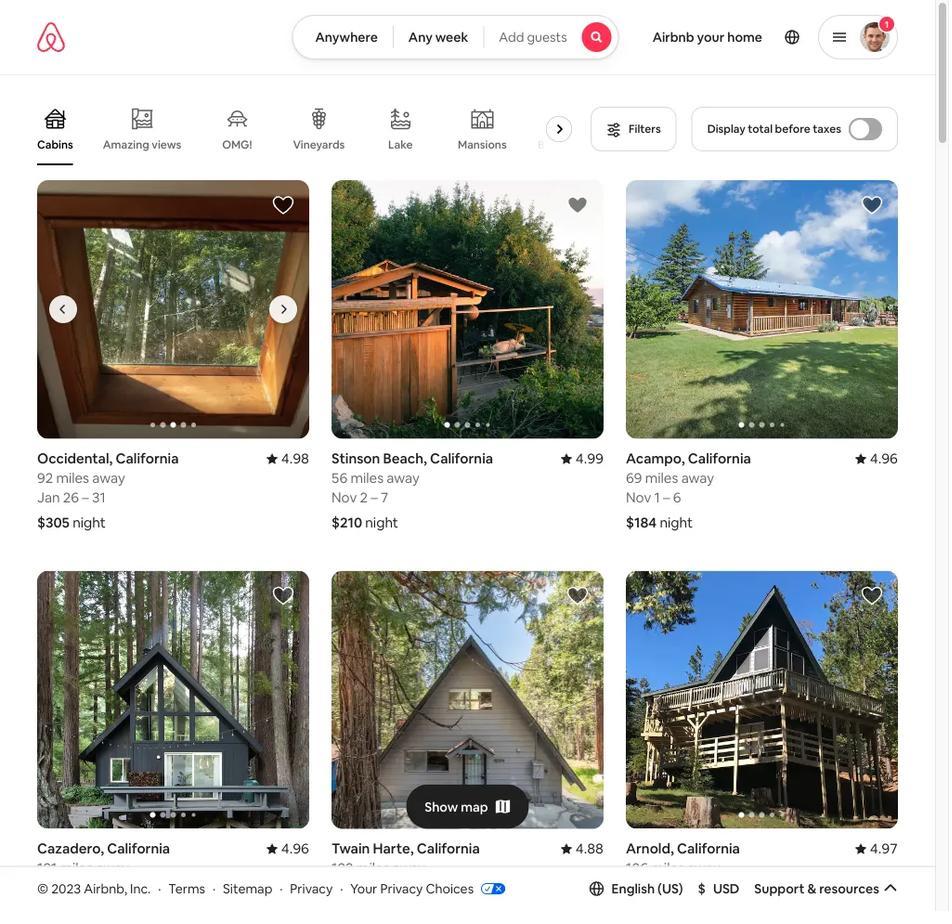 Task type: vqa. For each thing, say whether or not it's contained in the screenshot.
"(US)"
yes



Task type: describe. For each thing, give the bounding box(es) containing it.
terms · sitemap · privacy
[[168, 880, 333, 897]]

– for arnold, california 106 miles away nov 10 – 15
[[672, 879, 679, 897]]

terms
[[168, 880, 205, 897]]

69
[[626, 469, 642, 487]]

vineyards
[[293, 137, 345, 152]]

2 · from the left
[[213, 880, 216, 897]]

4 · from the left
[[340, 880, 343, 897]]

away for acampo, california 69 miles away nov 1 – 6 $184 night
[[682, 469, 714, 487]]

group for stinson beach, california
[[332, 180, 604, 439]]

miles inside twain harte, california 102 miles away nov 1 – 6
[[357, 859, 390, 878]]

away for cazadero, california 101 miles away nov 25 – 30
[[96, 859, 129, 878]]

california for cazadero, california 101 miles away nov 25 – 30
[[107, 840, 170, 858]]

group for twain harte, california
[[332, 571, 604, 829]]

2 privacy from the left
[[380, 880, 423, 897]]

$210
[[332, 514, 362, 532]]

sitemap link
[[223, 880, 273, 897]]

any week
[[409, 29, 468, 46]]

total
[[748, 122, 773, 136]]

california for occidental, california 92 miles away jan 26 – 31 $305 night
[[116, 449, 179, 468]]

twain
[[332, 840, 370, 858]]

3 · from the left
[[280, 880, 283, 897]]

add to wishlist: acampo, california image
[[861, 194, 883, 216]]

– for cazadero, california 101 miles away nov 25 – 30
[[84, 879, 91, 897]]

twain harte, california 102 miles away nov 1 – 6
[[332, 840, 480, 897]]

add to wishlist: cazadero, california image
[[272, 585, 294, 607]]

arnold, california 106 miles away nov 10 – 15
[[626, 840, 740, 897]]

beach,
[[383, 449, 427, 468]]

group containing amazing views
[[37, 93, 597, 165]]

nov for acampo, california 69 miles away nov 1 – 6 $184 night
[[626, 488, 651, 507]]

$
[[698, 880, 706, 897]]

26
[[63, 488, 79, 507]]

guests
[[527, 29, 567, 46]]

airbnb your home link
[[642, 18, 774, 57]]

92
[[37, 469, 53, 487]]

amazing
[[103, 137, 149, 152]]

any
[[409, 29, 433, 46]]

english
[[612, 880, 655, 897]]

night inside stinson beach, california 56 miles away nov 2 – 7 $210 night
[[365, 514, 398, 532]]

show
[[425, 799, 458, 815]]

miles for cazadero, california 101 miles away nov 25 – 30
[[60, 859, 93, 878]]

4.96 out of 5 average rating image
[[266, 840, 309, 858]]

add guests
[[499, 29, 567, 46]]

california for arnold, california 106 miles away nov 10 – 15
[[677, 840, 740, 858]]

– inside stinson beach, california 56 miles away nov 2 – 7 $210 night
[[371, 488, 378, 507]]

nov inside stinson beach, california 56 miles away nov 2 – 7 $210 night
[[332, 488, 357, 507]]

arnold,
[[626, 840, 674, 858]]

&
[[808, 880, 817, 897]]

display total before taxes
[[708, 122, 842, 136]]

night for $305
[[73, 514, 106, 532]]

airbnb
[[653, 29, 695, 46]]

miles for acampo, california 69 miles away nov 1 – 6 $184 night
[[645, 469, 679, 487]]

cazadero,
[[37, 840, 104, 858]]

profile element
[[642, 0, 898, 74]]

display total before taxes button
[[692, 107, 898, 151]]

anywhere button
[[292, 15, 394, 59]]

6 inside twain harte, california 102 miles away nov 1 – 6
[[379, 879, 387, 897]]

10
[[655, 879, 669, 897]]

before
[[775, 122, 811, 136]]

(us)
[[658, 880, 683, 897]]

4.88
[[576, 840, 604, 858]]

4.99
[[576, 449, 604, 468]]

your privacy choices
[[350, 880, 474, 897]]

add
[[499, 29, 524, 46]]

4.96 out of 5 average rating image
[[855, 449, 898, 468]]

your
[[350, 880, 377, 897]]

nov for arnold, california 106 miles away nov 10 – 15
[[626, 879, 651, 897]]

choices
[[426, 880, 474, 897]]

sitemap
[[223, 880, 273, 897]]

miles for occidental, california 92 miles away jan 26 – 31 $305 night
[[56, 469, 89, 487]]

privacy link
[[290, 880, 333, 897]]

4.98 out of 5 average rating image
[[266, 449, 309, 468]]

miles inside stinson beach, california 56 miles away nov 2 – 7 $210 night
[[351, 469, 384, 487]]

away inside stinson beach, california 56 miles away nov 2 – 7 $210 night
[[387, 469, 420, 487]]

4.97
[[870, 840, 898, 858]]

home
[[728, 29, 763, 46]]

4.96 for 4.96 out of 5 average rating image
[[870, 449, 898, 468]]

your
[[697, 29, 725, 46]]

$184
[[626, 514, 657, 532]]

filters button
[[591, 107, 677, 151]]

usd
[[713, 880, 740, 897]]

2
[[360, 488, 368, 507]]

56
[[332, 469, 348, 487]]

7
[[381, 488, 389, 507]]

group for acampo, california
[[626, 180, 898, 439]]

beachfront
[[538, 137, 597, 152]]

occidental, california 92 miles away jan 26 – 31 $305 night
[[37, 449, 179, 532]]



Task type: locate. For each thing, give the bounding box(es) containing it.
0 vertical spatial 6
[[673, 488, 682, 507]]

6 down acampo,
[[673, 488, 682, 507]]

mansions
[[458, 137, 507, 152]]

california up $
[[677, 840, 740, 858]]

1 vertical spatial 6
[[379, 879, 387, 897]]

nov inside arnold, california 106 miles away nov 10 – 15
[[626, 879, 651, 897]]

3 night from the left
[[660, 514, 693, 532]]

california inside twain harte, california 102 miles away nov 1 – 6
[[417, 840, 480, 858]]

– down acampo,
[[663, 488, 670, 507]]

lake
[[388, 137, 413, 152]]

0 vertical spatial 1
[[885, 18, 889, 30]]

–
[[82, 488, 89, 507], [371, 488, 378, 507], [663, 488, 670, 507], [84, 879, 91, 897], [369, 879, 376, 897], [672, 879, 679, 897]]

1 horizontal spatial 1
[[655, 488, 660, 507]]

nov inside twain harte, california 102 miles away nov 1 – 6
[[332, 879, 357, 897]]

night inside acampo, california 69 miles away nov 1 – 6 $184 night
[[660, 514, 693, 532]]

group for arnold, california
[[626, 571, 898, 829]]

show map button
[[406, 785, 529, 829]]

night right $184
[[660, 514, 693, 532]]

taxes
[[813, 122, 842, 136]]

privacy right your
[[380, 880, 423, 897]]

1 privacy from the left
[[290, 880, 333, 897]]

$ usd
[[698, 880, 740, 897]]

away up airbnb,
[[96, 859, 129, 878]]

miles for arnold, california 106 miles away nov 10 – 15
[[651, 859, 685, 878]]

4.96
[[870, 449, 898, 468], [281, 840, 309, 858]]

30
[[94, 879, 110, 897]]

miles down acampo,
[[645, 469, 679, 487]]

· left privacy link
[[280, 880, 283, 897]]

miles inside acampo, california 69 miles away nov 1 – 6 $184 night
[[645, 469, 679, 487]]

miles up 2
[[351, 469, 384, 487]]

nov inside acampo, california 69 miles away nov 1 – 6 $184 night
[[626, 488, 651, 507]]

english (us)
[[612, 880, 683, 897]]

inc.
[[130, 880, 151, 897]]

filters
[[629, 122, 661, 136]]

cabins
[[37, 137, 73, 152]]

night for $184
[[660, 514, 693, 532]]

25
[[66, 879, 81, 897]]

english (us) button
[[589, 880, 683, 897]]

– for occidental, california 92 miles away jan 26 – 31 $305 night
[[82, 488, 89, 507]]

away down beach,
[[387, 469, 420, 487]]

california inside stinson beach, california 56 miles away nov 2 – 7 $210 night
[[430, 449, 493, 468]]

away up $
[[688, 859, 721, 878]]

1 horizontal spatial night
[[365, 514, 398, 532]]

terms link
[[168, 880, 205, 897]]

· right the inc.
[[158, 880, 161, 897]]

– inside occidental, california 92 miles away jan 26 – 31 $305 night
[[82, 488, 89, 507]]

miles up 26
[[56, 469, 89, 487]]

add to wishlist: twain harte, california image
[[567, 585, 589, 607]]

your privacy choices link
[[350, 880, 505, 898]]

night inside occidental, california 92 miles away jan 26 – 31 $305 night
[[73, 514, 106, 532]]

miles up 25
[[60, 859, 93, 878]]

2 horizontal spatial 1
[[885, 18, 889, 30]]

group for cazadero, california
[[37, 571, 309, 829]]

airbnb your home
[[653, 29, 763, 46]]

2 horizontal spatial night
[[660, 514, 693, 532]]

airbnb,
[[84, 880, 127, 897]]

group for occidental, california
[[37, 180, 309, 439]]

1 horizontal spatial 4.96
[[870, 449, 898, 468]]

miles up your
[[357, 859, 390, 878]]

0 horizontal spatial privacy
[[290, 880, 333, 897]]

away for arnold, california 106 miles away nov 10 – 15
[[688, 859, 721, 878]]

anywhere
[[315, 29, 378, 46]]

away inside acampo, california 69 miles away nov 1 – 6 $184 night
[[682, 469, 714, 487]]

2 vertical spatial 1
[[360, 879, 366, 897]]

4.96 for 4.96 out of 5 average rating icon at bottom left
[[281, 840, 309, 858]]

1 button
[[818, 15, 898, 59]]

add guests button
[[483, 15, 619, 59]]

california up the inc.
[[107, 840, 170, 858]]

4.99 out of 5 average rating image
[[561, 449, 604, 468]]

nov down 101
[[37, 879, 63, 897]]

1 · from the left
[[158, 880, 161, 897]]

california inside cazadero, california 101 miles away nov 25 – 30
[[107, 840, 170, 858]]

101
[[37, 859, 57, 878]]

1 inside acampo, california 69 miles away nov 1 – 6 $184 night
[[655, 488, 660, 507]]

$305
[[37, 514, 70, 532]]

· down "102"
[[340, 880, 343, 897]]

1 horizontal spatial 6
[[673, 488, 682, 507]]

away
[[92, 469, 125, 487], [387, 469, 420, 487], [682, 469, 714, 487], [96, 859, 129, 878], [393, 859, 426, 878], [688, 859, 721, 878]]

1 horizontal spatial privacy
[[380, 880, 423, 897]]

california inside occidental, california 92 miles away jan 26 – 31 $305 night
[[116, 449, 179, 468]]

california right occidental,
[[116, 449, 179, 468]]

4.98
[[281, 449, 309, 468]]

miles up (us)
[[651, 859, 685, 878]]

1 vertical spatial 1
[[655, 488, 660, 507]]

support & resources button
[[755, 880, 898, 897]]

show map
[[425, 799, 488, 815]]

6 inside acampo, california 69 miles away nov 1 – 6 $184 night
[[673, 488, 682, 507]]

© 2023 airbnb, inc. ·
[[37, 880, 161, 897]]

away up the 31
[[92, 469, 125, 487]]

1 vertical spatial 4.96
[[281, 840, 309, 858]]

acampo, california 69 miles away nov 1 – 6 $184 night
[[626, 449, 751, 532]]

nov down "102"
[[332, 879, 357, 897]]

– inside acampo, california 69 miles away nov 1 – 6 $184 night
[[663, 488, 670, 507]]

– left the 31
[[82, 488, 89, 507]]

acampo,
[[626, 449, 685, 468]]

california right beach,
[[430, 449, 493, 468]]

away inside occidental, california 92 miles away jan 26 – 31 $305 night
[[92, 469, 125, 487]]

None search field
[[292, 15, 619, 59]]

night
[[73, 514, 106, 532], [365, 514, 398, 532], [660, 514, 693, 532]]

– left 7
[[371, 488, 378, 507]]

california right acampo,
[[688, 449, 751, 468]]

miles inside arnold, california 106 miles away nov 10 – 15
[[651, 859, 685, 878]]

miles inside occidental, california 92 miles away jan 26 – 31 $305 night
[[56, 469, 89, 487]]

miles
[[56, 469, 89, 487], [351, 469, 384, 487], [645, 469, 679, 487], [60, 859, 93, 878], [357, 859, 390, 878], [651, 859, 685, 878]]

2 night from the left
[[365, 514, 398, 532]]

jan
[[37, 488, 60, 507]]

night down the 31
[[73, 514, 106, 532]]

0 horizontal spatial night
[[73, 514, 106, 532]]

views
[[152, 137, 181, 152]]

6
[[673, 488, 682, 507], [379, 879, 387, 897]]

0 horizontal spatial 1
[[360, 879, 366, 897]]

week
[[435, 29, 468, 46]]

nov down 69
[[626, 488, 651, 507]]

california inside acampo, california 69 miles away nov 1 – 6 $184 night
[[688, 449, 751, 468]]

·
[[158, 880, 161, 897], [213, 880, 216, 897], [280, 880, 283, 897], [340, 880, 343, 897]]

stinson beach, california 56 miles away nov 2 – 7 $210 night
[[332, 449, 493, 532]]

– inside arnold, california 106 miles away nov 10 – 15
[[672, 879, 679, 897]]

– right 25
[[84, 879, 91, 897]]

omg!
[[222, 137, 252, 152]]

1 inside dropdown button
[[885, 18, 889, 30]]

privacy down "102"
[[290, 880, 333, 897]]

15
[[682, 879, 695, 897]]

resources
[[819, 880, 880, 897]]

– for acampo, california 69 miles away nov 1 – 6 $184 night
[[663, 488, 670, 507]]

none search field containing anywhere
[[292, 15, 619, 59]]

– left 15
[[672, 879, 679, 897]]

add to wishlist: occidental, california image
[[272, 194, 294, 216]]

map
[[461, 799, 488, 815]]

– inside cazadero, california 101 miles away nov 25 – 30
[[84, 879, 91, 897]]

california up choices
[[417, 840, 480, 858]]

– down harte,
[[369, 879, 376, 897]]

nov down 106
[[626, 879, 651, 897]]

away for occidental, california 92 miles away jan 26 – 31 $305 night
[[92, 469, 125, 487]]

away inside arnold, california 106 miles away nov 10 – 15
[[688, 859, 721, 878]]

display
[[708, 122, 746, 136]]

4.88 out of 5 average rating image
[[561, 840, 604, 858]]

106
[[626, 859, 648, 878]]

any week button
[[393, 15, 484, 59]]

support
[[755, 880, 805, 897]]

away down acampo,
[[682, 469, 714, 487]]

2023
[[51, 880, 81, 897]]

1
[[885, 18, 889, 30], [655, 488, 660, 507], [360, 879, 366, 897]]

occidental,
[[37, 449, 113, 468]]

night down 7
[[365, 514, 398, 532]]

away inside twain harte, california 102 miles away nov 1 – 6
[[393, 859, 426, 878]]

0 vertical spatial 4.96
[[870, 449, 898, 468]]

cazadero, california 101 miles away nov 25 – 30
[[37, 840, 170, 897]]

4.97 out of 5 average rating image
[[855, 840, 898, 858]]

california
[[116, 449, 179, 468], [430, 449, 493, 468], [688, 449, 751, 468], [107, 840, 170, 858], [417, 840, 480, 858], [677, 840, 740, 858]]

nov
[[332, 488, 357, 507], [626, 488, 651, 507], [37, 879, 63, 897], [332, 879, 357, 897], [626, 879, 651, 897]]

· right terms
[[213, 880, 216, 897]]

add to wishlist: stinson beach, california image
[[567, 194, 589, 216]]

california for acampo, california 69 miles away nov 1 – 6 $184 night
[[688, 449, 751, 468]]

away inside cazadero, california 101 miles away nov 25 – 30
[[96, 859, 129, 878]]

miles inside cazadero, california 101 miles away nov 25 – 30
[[60, 859, 93, 878]]

0 horizontal spatial 6
[[379, 879, 387, 897]]

amazing views
[[103, 137, 181, 152]]

©
[[37, 880, 48, 897]]

nov for cazadero, california 101 miles away nov 25 – 30
[[37, 879, 63, 897]]

1 inside twain harte, california 102 miles away nov 1 – 6
[[360, 879, 366, 897]]

nov inside cazadero, california 101 miles away nov 25 – 30
[[37, 879, 63, 897]]

6 right your
[[379, 879, 387, 897]]

stinson
[[332, 449, 380, 468]]

add to wishlist: arnold, california image
[[861, 585, 883, 607]]

away up your privacy choices
[[393, 859, 426, 878]]

nov left 2
[[332, 488, 357, 507]]

group
[[37, 93, 597, 165], [37, 180, 309, 439], [332, 180, 604, 439], [626, 180, 898, 439], [37, 571, 309, 829], [332, 571, 604, 829], [626, 571, 898, 829]]

0 horizontal spatial 4.96
[[281, 840, 309, 858]]

31
[[92, 488, 106, 507]]

california inside arnold, california 106 miles away nov 10 – 15
[[677, 840, 740, 858]]

1 night from the left
[[73, 514, 106, 532]]

support & resources
[[755, 880, 880, 897]]

– inside twain harte, california 102 miles away nov 1 – 6
[[369, 879, 376, 897]]

harte,
[[373, 840, 414, 858]]

102
[[332, 859, 354, 878]]



